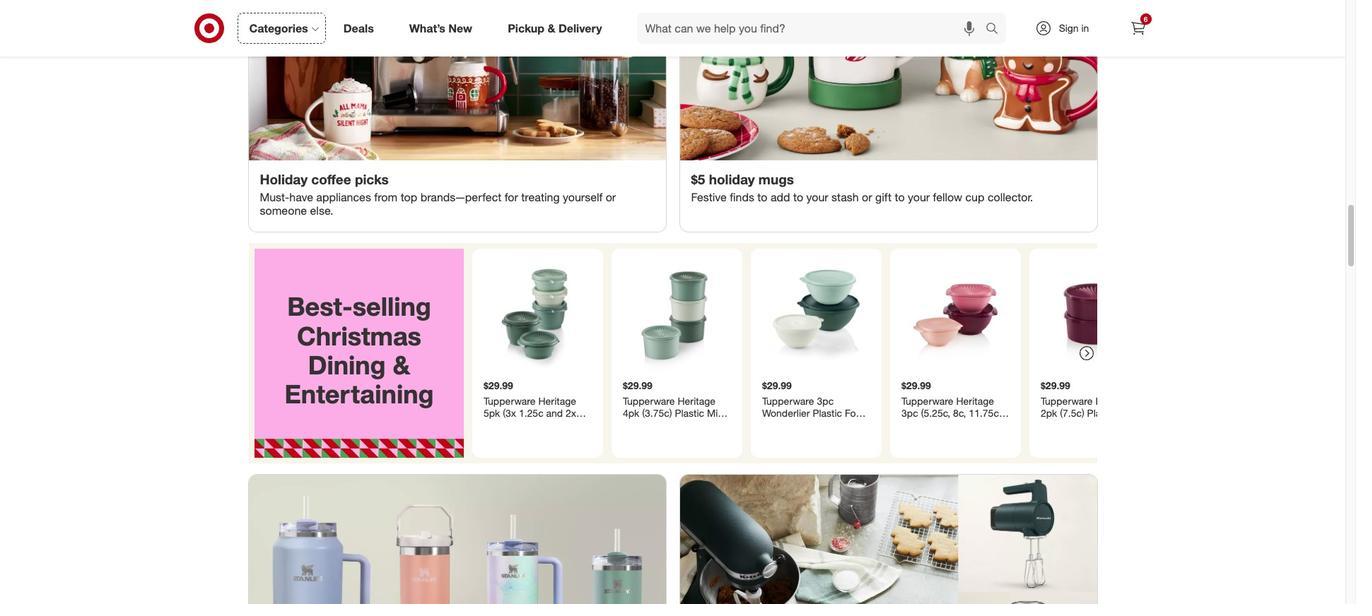 Task type: vqa. For each thing, say whether or not it's contained in the screenshot.
first The Storage from the left
yes



Task type: describe. For each thing, give the bounding box(es) containing it.
add
[[771, 190, 790, 204]]

cookie
[[1040, 419, 1072, 432]]

must-
[[260, 190, 289, 204]]

have
[[289, 190, 313, 204]]

from
[[374, 190, 397, 204]]

gift
[[875, 190, 892, 204]]

(7.5c)
[[1060, 407, 1084, 419]]

set inside $29.99 tupperware heritage 3pc (5.25c, 8c, 11.75c) plastic food storage container set red
[[947, 432, 962, 444]]

11.75c)
[[968, 407, 1001, 419]]

categories link
[[237, 13, 326, 44]]

picks
[[355, 171, 389, 187]]

set for (3.75c)
[[662, 419, 677, 432]]

food inside $29.99 tupperware 3pc wonderlier plastic food storage bowls green
[[845, 407, 867, 419]]

2 your from the left
[[908, 190, 930, 204]]

for
[[505, 190, 518, 204]]

fellow
[[933, 190, 962, 204]]

red inside $29.99 tupperware heritage 2pk (7.5c) plastic cookie canister set red
[[1040, 432, 1058, 444]]

tupperware heritage 2pk (7.5c) plastic cookie canister set red image
[[1035, 254, 1154, 374]]

or inside holiday coffee picks must-have appliances from top brands—perfect for treating yourself or someone else.
[[606, 190, 616, 204]]

heritage for tupperware heritage 4pk (3.75c) plastic mini canister set green
[[677, 395, 715, 407]]

pickup & delivery link
[[496, 13, 620, 44]]

set for (7.5c)
[[1114, 419, 1129, 432]]

$29.99 for $29.99 tupperware 3pc wonderlier plastic food storage bowls green
[[762, 380, 791, 392]]

stash
[[832, 190, 859, 204]]

canister for (7.5c)
[[1074, 419, 1111, 432]]

1 your from the left
[[806, 190, 828, 204]]

selling
[[352, 291, 431, 322]]

categories
[[249, 21, 308, 35]]

(3.75c)
[[642, 407, 672, 419]]

$29.99 for $29.99 tupperware heritage 3pc (5.25c, 8c, 11.75c) plastic food storage container set red
[[901, 380, 931, 392]]

$29.99 tupperware heritage 2pk (7.5c) plastic cookie canister set red
[[1040, 380, 1133, 444]]

cup
[[965, 190, 984, 204]]

storage inside $29.99 tupperware heritage 3pc (5.25c, 8c, 11.75c) plastic food storage container set red
[[959, 419, 993, 432]]

heritage for tupperware heritage 2pk (7.5c) plastic cookie canister set red
[[1095, 395, 1133, 407]]

yourself
[[563, 190, 603, 204]]

heritage for tupperware heritage 3pc (5.25c, 8c, 11.75c) plastic food storage container set red
[[956, 395, 994, 407]]

holiday coffee picks must-have appliances from top brands—perfect for treating yourself or someone else.
[[260, 171, 616, 218]]

& inside best-selling christmas dining & entertaining
[[392, 350, 410, 380]]

tupperware heritage 3pc (5.25c, 8c, 11.75c) plastic food storage container set red image
[[895, 254, 1015, 374]]

or inside $5 holiday mugs festive finds to add to your stash or gift to your fellow cup collector.
[[862, 190, 872, 204]]

carousel region
[[249, 243, 1160, 475]]

$29.99 for $29.99 tupperware heritage 2pk (7.5c) plastic cookie canister set red
[[1040, 380, 1070, 392]]

4pk
[[623, 407, 639, 419]]

& inside pickup & delivery link
[[548, 21, 555, 35]]

coffee
[[311, 171, 351, 187]]

wonderlier
[[762, 407, 810, 419]]

what's new link
[[397, 13, 490, 44]]

tupperware for plastic
[[762, 395, 814, 407]]

food inside $29.99 tupperware heritage 3pc (5.25c, 8c, 11.75c) plastic food storage container set red
[[933, 419, 956, 432]]

delivery
[[558, 21, 602, 35]]

tupperware for (7.5c)
[[1040, 395, 1092, 407]]

treating
[[521, 190, 560, 204]]

pickup
[[508, 21, 544, 35]]

festive
[[691, 190, 727, 204]]

what's new
[[409, 21, 472, 35]]

container
[[901, 432, 944, 444]]

$5
[[691, 171, 705, 187]]

collector.
[[988, 190, 1033, 204]]



Task type: locate. For each thing, give the bounding box(es) containing it.
mugs
[[759, 171, 794, 187]]

2 tupperware from the left
[[762, 395, 814, 407]]

tupperware up (3.75c)
[[623, 395, 675, 407]]

0 horizontal spatial food
[[845, 407, 867, 419]]

deals
[[343, 21, 374, 35]]

heritage inside '$29.99 tupperware heritage 4pk (3.75c) plastic mini canister set green'
[[677, 395, 715, 407]]

green right bowls
[[829, 419, 856, 432]]

food
[[845, 407, 867, 419], [933, 419, 956, 432]]

bowls
[[799, 419, 826, 432]]

tupperware inside $29.99 tupperware heritage 2pk (7.5c) plastic cookie canister set red
[[1040, 395, 1092, 407]]

1 heritage from the left
[[677, 395, 715, 407]]

1 vertical spatial &
[[392, 350, 410, 380]]

1 storage from the left
[[762, 419, 796, 432]]

what's
[[409, 21, 445, 35]]

canister
[[623, 419, 659, 432], [1074, 419, 1111, 432]]

1 green from the left
[[680, 419, 707, 432]]

2 horizontal spatial set
[[1114, 419, 1129, 432]]

2 heritage from the left
[[956, 395, 994, 407]]

2 green from the left
[[829, 419, 856, 432]]

2 storage from the left
[[959, 419, 993, 432]]

1 horizontal spatial storage
[[959, 419, 993, 432]]

appliances
[[316, 190, 371, 204]]

8c,
[[953, 407, 966, 419]]

tupperware up wonderlier
[[762, 395, 814, 407]]

set right cookie
[[1114, 419, 1129, 432]]

red down cookie
[[1040, 432, 1058, 444]]

else.
[[310, 203, 333, 218]]

green inside '$29.99 tupperware heritage 4pk (3.75c) plastic mini canister set green'
[[680, 419, 707, 432]]

heritage inside $29.99 tupperware heritage 3pc (5.25c, 8c, 11.75c) plastic food storage container set red
[[956, 395, 994, 407]]

someone
[[260, 203, 307, 218]]

deals link
[[331, 13, 392, 44]]

0 horizontal spatial to
[[757, 190, 767, 204]]

or left gift
[[862, 190, 872, 204]]

entertaining
[[284, 379, 433, 410]]

2pk
[[1040, 407, 1057, 419]]

best-
[[287, 291, 352, 322]]

holiday
[[260, 171, 308, 187]]

set inside $29.99 tupperware heritage 2pk (7.5c) plastic cookie canister set red
[[1114, 419, 1129, 432]]

tupperware for (3.75c)
[[623, 395, 675, 407]]

tupperware 3pc wonderlier plastic food storage bowls green image
[[756, 254, 876, 374]]

food down the (5.25c,
[[933, 419, 956, 432]]

2 to from the left
[[793, 190, 803, 204]]

1 horizontal spatial 3pc
[[901, 407, 918, 419]]

0 horizontal spatial red
[[965, 432, 983, 444]]

green inside $29.99 tupperware 3pc wonderlier plastic food storage bowls green
[[829, 419, 856, 432]]

set inside '$29.99 tupperware heritage 4pk (3.75c) plastic mini canister set green'
[[662, 419, 677, 432]]

3pc
[[817, 395, 833, 407], [901, 407, 918, 419]]

your left stash
[[806, 190, 828, 204]]

$29.99 inside $29.99 tupperware 3pc wonderlier plastic food storage bowls green
[[762, 380, 791, 392]]

1 horizontal spatial or
[[862, 190, 872, 204]]

sign in link
[[1023, 13, 1111, 44]]

plastic inside $29.99 tupperware heritage 3pc (5.25c, 8c, 11.75c) plastic food storage container set red
[[901, 419, 931, 432]]

plastic
[[674, 407, 704, 419], [812, 407, 842, 419], [1087, 407, 1116, 419], [901, 419, 931, 432]]

your
[[806, 190, 828, 204], [908, 190, 930, 204]]

3 tupperware from the left
[[901, 395, 953, 407]]

tupperware heritage 5pk (3x 1.25c and 2x 2.5c) plastic food storage container set green image
[[478, 254, 597, 374]]

dining
[[308, 350, 385, 380]]

0 horizontal spatial &
[[392, 350, 410, 380]]

in
[[1081, 22, 1089, 34]]

holiday
[[709, 171, 755, 187]]

2 canister from the left
[[1074, 419, 1111, 432]]

(5.25c,
[[921, 407, 950, 419]]

tupperware inside '$29.99 tupperware heritage 4pk (3.75c) plastic mini canister set green'
[[623, 395, 675, 407]]

your left fellow
[[908, 190, 930, 204]]

top
[[401, 190, 417, 204]]

plastic up bowls
[[812, 407, 842, 419]]

tupperware inside $29.99 tupperware 3pc wonderlier plastic food storage bowls green
[[762, 395, 814, 407]]

or
[[606, 190, 616, 204], [862, 190, 872, 204]]

0 horizontal spatial or
[[606, 190, 616, 204]]

$29.99 inside $29.99 tupperware heritage 2pk (7.5c) plastic cookie canister set red
[[1040, 380, 1070, 392]]

plastic right (7.5c)
[[1087, 407, 1116, 419]]

1 horizontal spatial &
[[548, 21, 555, 35]]

best-selling christmas dining & entertaining
[[284, 291, 433, 410]]

sign
[[1059, 22, 1079, 34]]

0 horizontal spatial canister
[[623, 419, 659, 432]]

$29.99 link
[[478, 254, 597, 452]]

search button
[[979, 13, 1013, 47]]

canister inside $29.99 tupperware heritage 2pk (7.5c) plastic cookie canister set red
[[1074, 419, 1111, 432]]

1 horizontal spatial food
[[933, 419, 956, 432]]

1 or from the left
[[606, 190, 616, 204]]

tupperware heritage 4pk (3.75c) plastic mini canister set green image
[[617, 254, 736, 374]]

plastic left mini
[[674, 407, 704, 419]]

storage inside $29.99 tupperware 3pc wonderlier plastic food storage bowls green
[[762, 419, 796, 432]]

1 to from the left
[[757, 190, 767, 204]]

canister for (3.75c)
[[623, 419, 659, 432]]

1 $29.99 from the left
[[483, 380, 513, 392]]

mini
[[707, 407, 725, 419]]

5 $29.99 from the left
[[1040, 380, 1070, 392]]

or right yourself at the left
[[606, 190, 616, 204]]

to right gift
[[895, 190, 905, 204]]

pickup & delivery
[[508, 21, 602, 35]]

1 horizontal spatial canister
[[1074, 419, 1111, 432]]

green down mini
[[680, 419, 707, 432]]

0 horizontal spatial set
[[662, 419, 677, 432]]

finds
[[730, 190, 754, 204]]

1 tupperware from the left
[[623, 395, 675, 407]]

set down 8c,
[[947, 432, 962, 444]]

3pc inside $29.99 tupperware 3pc wonderlier plastic food storage bowls green
[[817, 395, 833, 407]]

1 vertical spatial food
[[933, 419, 956, 432]]

2 horizontal spatial to
[[895, 190, 905, 204]]

tupperware up (7.5c)
[[1040, 395, 1092, 407]]

1 horizontal spatial red
[[1040, 432, 1058, 444]]

What can we help you find? suggestions appear below search field
[[637, 13, 989, 44]]

plastic inside '$29.99 tupperware heritage 4pk (3.75c) plastic mini canister set green'
[[674, 407, 704, 419]]

& right pickup
[[548, 21, 555, 35]]

canister down 4pk
[[623, 419, 659, 432]]

3 heritage from the left
[[1095, 395, 1133, 407]]

storage down wonderlier
[[762, 419, 796, 432]]

4 tupperware from the left
[[1040, 395, 1092, 407]]

$5 holiday mugs festive finds to add to your stash or gift to your fellow cup collector.
[[691, 171, 1033, 204]]

new
[[448, 21, 472, 35]]

3pc left the (5.25c,
[[901, 407, 918, 419]]

plastic up container
[[901, 419, 931, 432]]

0 horizontal spatial green
[[680, 419, 707, 432]]

6
[[1144, 15, 1148, 23]]

&
[[548, 21, 555, 35], [392, 350, 410, 380]]

& right dining
[[392, 350, 410, 380]]

0 horizontal spatial 3pc
[[817, 395, 833, 407]]

sign in
[[1059, 22, 1089, 34]]

red down 11.75c)
[[965, 432, 983, 444]]

canister inside '$29.99 tupperware heritage 4pk (3.75c) plastic mini canister set green'
[[623, 419, 659, 432]]

to
[[757, 190, 767, 204], [793, 190, 803, 204], [895, 190, 905, 204]]

$29.99 for $29.99
[[483, 380, 513, 392]]

brands—perfect
[[420, 190, 502, 204]]

set
[[662, 419, 677, 432], [1114, 419, 1129, 432], [947, 432, 962, 444]]

$29.99 tupperware heritage 4pk (3.75c) plastic mini canister set green
[[623, 380, 725, 432]]

0 horizontal spatial heritage
[[677, 395, 715, 407]]

food right wonderlier
[[845, 407, 867, 419]]

to left add on the right of the page
[[757, 190, 767, 204]]

storage down 11.75c)
[[959, 419, 993, 432]]

6 link
[[1122, 13, 1153, 44]]

plastic inside $29.99 tupperware 3pc wonderlier plastic food storage bowls green
[[812, 407, 842, 419]]

4 $29.99 from the left
[[901, 380, 931, 392]]

0 horizontal spatial storage
[[762, 419, 796, 432]]

red inside $29.99 tupperware heritage 3pc (5.25c, 8c, 11.75c) plastic food storage container set red
[[965, 432, 983, 444]]

$29.99
[[483, 380, 513, 392], [623, 380, 652, 392], [762, 380, 791, 392], [901, 380, 931, 392], [1040, 380, 1070, 392]]

3 to from the left
[[895, 190, 905, 204]]

$29.99 for $29.99 tupperware heritage 4pk (3.75c) plastic mini canister set green
[[623, 380, 652, 392]]

search
[[979, 22, 1013, 36]]

storage
[[762, 419, 796, 432], [959, 419, 993, 432]]

3pc inside $29.99 tupperware heritage 3pc (5.25c, 8c, 11.75c) plastic food storage container set red
[[901, 407, 918, 419]]

0 vertical spatial &
[[548, 21, 555, 35]]

3pc up bowls
[[817, 395, 833, 407]]

$29.99 tupperware heritage 3pc (5.25c, 8c, 11.75c) plastic food storage container set red
[[901, 380, 1001, 444]]

2 $29.99 from the left
[[623, 380, 652, 392]]

tupperware inside $29.99 tupperware heritage 3pc (5.25c, 8c, 11.75c) plastic food storage container set red
[[901, 395, 953, 407]]

red
[[965, 432, 983, 444], [1040, 432, 1058, 444]]

0 horizontal spatial your
[[806, 190, 828, 204]]

1 red from the left
[[965, 432, 983, 444]]

2 red from the left
[[1040, 432, 1058, 444]]

0 vertical spatial food
[[845, 407, 867, 419]]

2 horizontal spatial heritage
[[1095, 395, 1133, 407]]

1 horizontal spatial set
[[947, 432, 962, 444]]

tupperware up the (5.25c,
[[901, 395, 953, 407]]

green
[[680, 419, 707, 432], [829, 419, 856, 432]]

set down (3.75c)
[[662, 419, 677, 432]]

plastic inside $29.99 tupperware heritage 2pk (7.5c) plastic cookie canister set red
[[1087, 407, 1116, 419]]

$29.99 inside $29.99 tupperware heritage 3pc (5.25c, 8c, 11.75c) plastic food storage container set red
[[901, 380, 931, 392]]

3 $29.99 from the left
[[762, 380, 791, 392]]

1 horizontal spatial to
[[793, 190, 803, 204]]

christmas
[[297, 321, 421, 351]]

1 horizontal spatial heritage
[[956, 395, 994, 407]]

tupperware for (5.25c,
[[901, 395, 953, 407]]

heritage
[[677, 395, 715, 407], [956, 395, 994, 407], [1095, 395, 1133, 407]]

2 or from the left
[[862, 190, 872, 204]]

to right add on the right of the page
[[793, 190, 803, 204]]

1 horizontal spatial your
[[908, 190, 930, 204]]

$29.99 inside '$29.99 tupperware heritage 4pk (3.75c) plastic mini canister set green'
[[623, 380, 652, 392]]

1 horizontal spatial green
[[829, 419, 856, 432]]

1 canister from the left
[[623, 419, 659, 432]]

heritage inside $29.99 tupperware heritage 2pk (7.5c) plastic cookie canister set red
[[1095, 395, 1133, 407]]

canister down (7.5c)
[[1074, 419, 1111, 432]]

$29.99 tupperware 3pc wonderlier plastic food storage bowls green
[[762, 380, 867, 432]]

tupperware
[[623, 395, 675, 407], [762, 395, 814, 407], [901, 395, 953, 407], [1040, 395, 1092, 407]]



